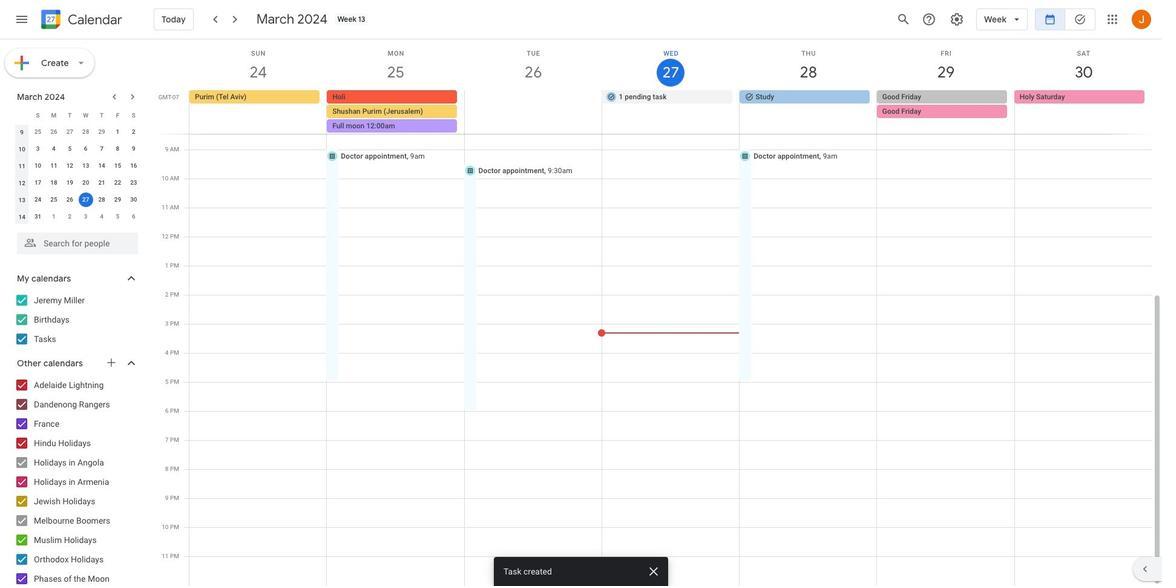 Task type: locate. For each thing, give the bounding box(es) containing it.
april 1 element
[[47, 210, 61, 224]]

Search for people text field
[[24, 233, 131, 254]]

3 element
[[31, 142, 45, 156]]

settings menu image
[[950, 12, 965, 27]]

7 element
[[95, 142, 109, 156]]

cell
[[327, 90, 465, 134], [465, 90, 602, 134], [877, 90, 1015, 134], [78, 191, 94, 208]]

heading
[[65, 12, 122, 27]]

15 element
[[110, 159, 125, 173]]

april 4 element
[[95, 210, 109, 224]]

grid
[[155, 39, 1163, 586]]

19 element
[[63, 176, 77, 190]]

None search field
[[0, 228, 150, 254]]

12 element
[[63, 159, 77, 173]]

16 element
[[126, 159, 141, 173]]

february 29 element
[[95, 125, 109, 139]]

21 element
[[95, 176, 109, 190]]

23 element
[[126, 176, 141, 190]]

1 element
[[110, 125, 125, 139]]

other calendars list
[[2, 375, 150, 586]]

row group
[[14, 124, 142, 225]]

row
[[184, 90, 1163, 134], [14, 107, 142, 124], [14, 124, 142, 141], [14, 141, 142, 157], [14, 157, 142, 174], [14, 174, 142, 191], [14, 191, 142, 208], [14, 208, 142, 225]]

8 element
[[110, 142, 125, 156]]

april 6 element
[[126, 210, 141, 224]]

column header
[[14, 107, 30, 124]]

2 element
[[126, 125, 141, 139]]

4 element
[[47, 142, 61, 156]]

22 element
[[110, 176, 125, 190]]

24 element
[[31, 193, 45, 207]]

column header inside march 2024 grid
[[14, 107, 30, 124]]

13 element
[[79, 159, 93, 173]]

26 element
[[63, 193, 77, 207]]

10 element
[[31, 159, 45, 173]]



Task type: vqa. For each thing, say whether or not it's contained in the screenshot.
27 element
no



Task type: describe. For each thing, give the bounding box(es) containing it.
add other calendars image
[[105, 357, 117, 369]]

31 element
[[31, 210, 45, 224]]

27, today element
[[79, 193, 93, 207]]

28 element
[[95, 193, 109, 207]]

cell inside march 2024 grid
[[78, 191, 94, 208]]

march 2024 grid
[[12, 107, 142, 225]]

main drawer image
[[15, 12, 29, 27]]

february 25 element
[[31, 125, 45, 139]]

30 element
[[126, 193, 141, 207]]

calendar element
[[39, 7, 122, 34]]

april 2 element
[[63, 210, 77, 224]]

april 3 element
[[79, 210, 93, 224]]

25 element
[[47, 193, 61, 207]]

11 element
[[47, 159, 61, 173]]

17 element
[[31, 176, 45, 190]]

february 26 element
[[47, 125, 61, 139]]

april 5 element
[[110, 210, 125, 224]]

february 28 element
[[79, 125, 93, 139]]

29 element
[[110, 193, 125, 207]]

20 element
[[79, 176, 93, 190]]

18 element
[[47, 176, 61, 190]]

my calendars list
[[2, 291, 150, 349]]

14 element
[[95, 159, 109, 173]]

5 element
[[63, 142, 77, 156]]

row group inside march 2024 grid
[[14, 124, 142, 225]]

heading inside calendar element
[[65, 12, 122, 27]]

february 27 element
[[63, 125, 77, 139]]

9 element
[[126, 142, 141, 156]]

6 element
[[79, 142, 93, 156]]



